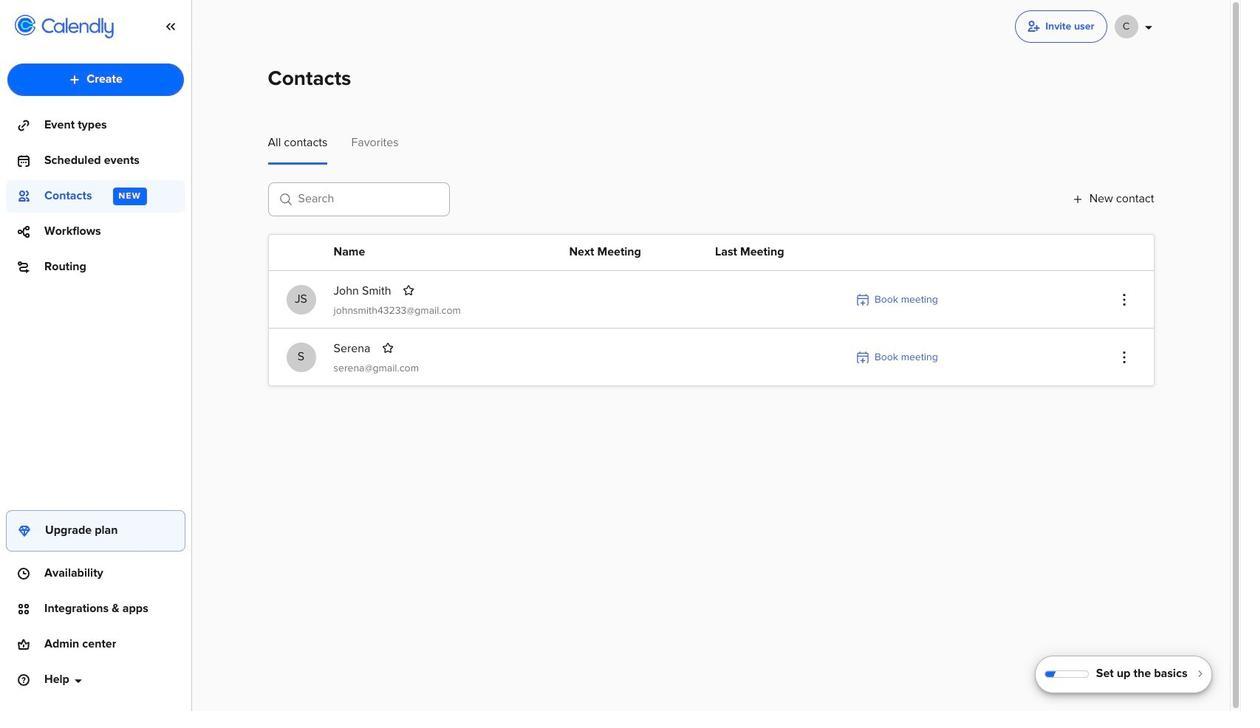 Task type: describe. For each thing, give the bounding box(es) containing it.
calendly image
[[41, 18, 114, 38]]

main navigation element
[[0, 0, 192, 712]]



Task type: vqa. For each thing, say whether or not it's contained in the screenshot.
THE 'MAIN NAVIGATION' element
yes



Task type: locate. For each thing, give the bounding box(es) containing it.
Search field
[[268, 183, 450, 217]]

None search field
[[268, 183, 450, 223]]



